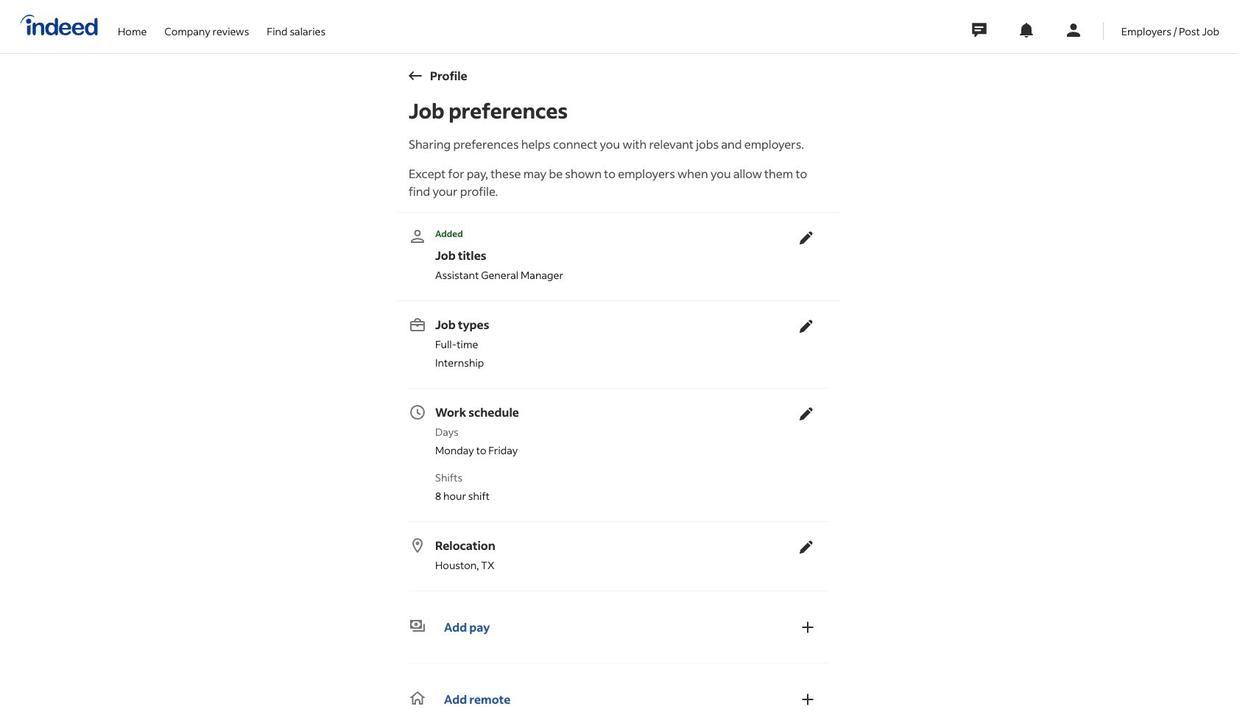 Task type: locate. For each thing, give the bounding box(es) containing it.
relocation group
[[409, 531, 823, 579]]

job titles group
[[409, 222, 823, 289]]

work schedule group
[[409, 398, 823, 510]]

alert inside job titles group
[[409, 228, 790, 241]]

alert
[[409, 228, 790, 241]]



Task type: vqa. For each thing, say whether or not it's contained in the screenshot.
bottommost Indeed
no



Task type: describe. For each thing, give the bounding box(es) containing it.
job types group
[[409, 310, 823, 376]]



